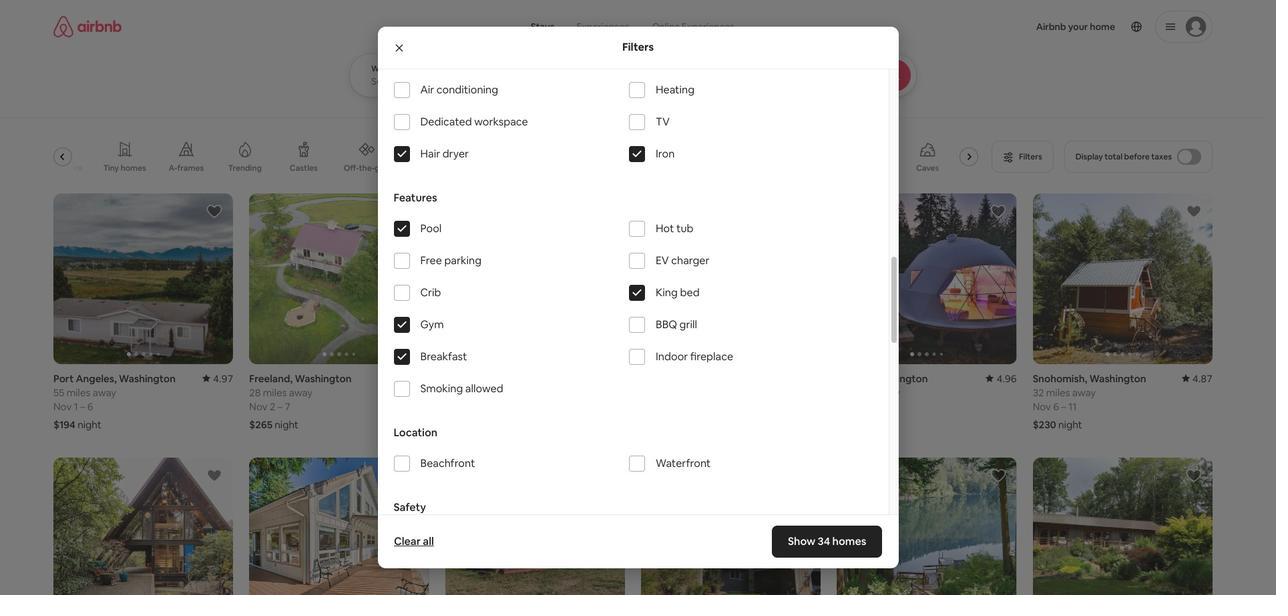 Task type: locate. For each thing, give the bounding box(es) containing it.
night down 7
[[275, 419, 299, 432]]

domes
[[621, 163, 648, 174]]

3 nov from the left
[[1033, 401, 1052, 413]]

off-the-grid
[[344, 163, 390, 174]]

nov
[[53, 401, 72, 413], [249, 401, 268, 413], [1033, 401, 1052, 413]]

homes right show
[[833, 535, 867, 549]]

freeland, washington 28 miles away nov 2 – 7 $265 night
[[249, 373, 352, 432]]

hair
[[421, 147, 440, 161]]

4 miles from the left
[[457, 387, 481, 399]]

night inside freeland, washington 28 miles away nov 2 – 7 $265 night
[[275, 419, 299, 432]]

add to wishlist: quilcene, washington image
[[1187, 468, 1203, 484]]

miles inside port angeles, washington 55 miles away nov 1 – 6 $194 night
[[67, 387, 91, 399]]

away inside snohomish, washington 32 miles away nov 6 – 11 $230 night
[[1073, 387, 1097, 399]]

washington right freeland,
[[295, 373, 352, 385]]

4 – from the left
[[1062, 401, 1067, 413]]

before
[[1125, 152, 1150, 162]]

away for 28 miles away
[[289, 387, 313, 399]]

parks
[[61, 163, 82, 174]]

4 washington from the left
[[505, 373, 562, 385]]

washington inside sultan, washington 34 miles away dec 25 – 30
[[872, 373, 928, 385]]

1 night from the left
[[78, 419, 101, 432]]

None search field
[[349, 0, 954, 98]]

display total before taxes button
[[1065, 141, 1213, 173]]

0 vertical spatial 34
[[837, 387, 849, 399]]

6 left "11"
[[1054, 401, 1060, 413]]

homes right the tiny
[[121, 163, 146, 174]]

34
[[837, 387, 849, 399], [818, 535, 831, 549]]

group
[[28, 131, 984, 183], [53, 194, 233, 365], [249, 194, 429, 365], [445, 194, 625, 365], [641, 194, 821, 365], [837, 194, 1017, 365], [1033, 194, 1213, 365], [53, 458, 233, 596], [249, 458, 429, 596], [445, 458, 625, 596], [641, 458, 821, 596], [837, 458, 1017, 596], [1033, 458, 1213, 596]]

nov down 32
[[1033, 401, 1052, 413]]

night inside snohomish, washington 32 miles away nov 6 – 11 $230 night
[[1059, 419, 1083, 432]]

2 horizontal spatial nov
[[1033, 401, 1052, 413]]

stays
[[531, 21, 555, 33]]

– inside snohomish, washington 32 miles away nov 6 – 11 $230 night
[[1062, 401, 1067, 413]]

$265
[[249, 419, 273, 432]]

1 vertical spatial homes
[[833, 535, 867, 549]]

washington right angeles,
[[119, 373, 176, 385]]

bbq grill
[[656, 318, 697, 332]]

away inside 'woodinville, washington 13 miles away'
[[483, 387, 507, 399]]

amazing pools
[[411, 163, 467, 174]]

washington right "snohomish,"
[[1090, 373, 1147, 385]]

washington inside snohomish, washington 32 miles away nov 6 – 11 $230 night
[[1090, 373, 1147, 385]]

0 horizontal spatial night
[[78, 419, 101, 432]]

nov inside snohomish, washington 32 miles away nov 6 – 11 $230 night
[[1033, 401, 1052, 413]]

miles up 25
[[851, 387, 875, 399]]

1 nov from the left
[[53, 401, 72, 413]]

1 horizontal spatial experiences
[[682, 21, 735, 33]]

away inside freeland, washington 28 miles away nov 2 – 7 $265 night
[[289, 387, 313, 399]]

hot tub
[[656, 222, 694, 236]]

night down "11"
[[1059, 419, 1083, 432]]

king bed
[[656, 286, 700, 300]]

3 washington from the left
[[872, 373, 928, 385]]

miles down "snohomish,"
[[1047, 387, 1071, 399]]

filters dialog
[[378, 0, 899, 579]]

away for 32 miles away
[[1073, 387, 1097, 399]]

away up 7
[[289, 387, 313, 399]]

away inside port angeles, washington 55 miles away nov 1 – 6 $194 night
[[93, 387, 116, 399]]

away up "11"
[[1073, 387, 1097, 399]]

6
[[87, 401, 93, 413], [1054, 401, 1060, 413]]

display
[[1076, 152, 1104, 162]]

1 6 from the left
[[87, 401, 93, 413]]

iron
[[656, 147, 675, 161]]

0 horizontal spatial experiences
[[577, 21, 629, 33]]

ev
[[656, 254, 669, 268]]

away for 34 miles away
[[877, 387, 901, 399]]

miles inside sultan, washington 34 miles away dec 25 – 30
[[851, 387, 875, 399]]

nov inside freeland, washington 28 miles away nov 2 – 7 $265 night
[[249, 401, 268, 413]]

2 night from the left
[[275, 419, 299, 432]]

1 horizontal spatial 34
[[837, 387, 849, 399]]

– inside freeland, washington 28 miles away nov 2 – 7 $265 night
[[278, 401, 283, 413]]

total
[[1105, 152, 1123, 162]]

2 away from the left
[[289, 387, 313, 399]]

1 washington from the left
[[119, 373, 176, 385]]

34 up dec
[[837, 387, 849, 399]]

stays tab panel
[[349, 53, 954, 98]]

3 away from the left
[[877, 387, 901, 399]]

1 experiences from the left
[[577, 21, 629, 33]]

miles up 1 at the left bottom of the page
[[67, 387, 91, 399]]

add to wishlist: brinnon, washington image
[[403, 468, 419, 484]]

miles inside freeland, washington 28 miles away nov 2 – 7 $265 night
[[263, 387, 287, 399]]

miles down woodinville,
[[457, 387, 481, 399]]

trending
[[228, 163, 262, 174]]

night down 1 at the left bottom of the page
[[78, 419, 101, 432]]

group containing national parks
[[28, 131, 984, 183]]

1 horizontal spatial nov
[[249, 401, 268, 413]]

away
[[93, 387, 116, 399], [289, 387, 313, 399], [877, 387, 901, 399], [483, 387, 507, 399], [1073, 387, 1097, 399]]

nov inside port angeles, washington 55 miles away nov 1 – 6 $194 night
[[53, 401, 72, 413]]

2 – from the left
[[278, 401, 283, 413]]

breakfast
[[421, 350, 467, 364]]

indoor fireplace
[[656, 350, 734, 364]]

air
[[421, 83, 435, 97]]

miles up 2
[[263, 387, 287, 399]]

nov left 2
[[249, 401, 268, 413]]

online experiences
[[653, 21, 735, 33]]

2 miles from the left
[[263, 387, 287, 399]]

nov left 1 at the left bottom of the page
[[53, 401, 72, 413]]

off-
[[344, 163, 359, 174]]

washington inside 'woodinville, washington 13 miles away'
[[505, 373, 562, 385]]

5 washington from the left
[[1090, 373, 1147, 385]]

6 right 1 at the left bottom of the page
[[87, 401, 93, 413]]

location
[[394, 426, 438, 440]]

0 horizontal spatial 6
[[87, 401, 93, 413]]

4.97 out of 5 average rating image
[[203, 373, 233, 385]]

night
[[78, 419, 101, 432], [275, 419, 299, 432], [1059, 419, 1083, 432]]

experiences right online
[[682, 21, 735, 33]]

–
[[80, 401, 85, 413], [278, 401, 283, 413], [872, 401, 877, 413], [1062, 401, 1067, 413]]

3 – from the left
[[872, 401, 877, 413]]

– left "11"
[[1062, 401, 1067, 413]]

5 miles from the left
[[1047, 387, 1071, 399]]

show 34 homes link
[[772, 526, 883, 559]]

nov for nov 2 – 7
[[249, 401, 268, 413]]

clear all button
[[387, 529, 441, 556]]

2 experiences from the left
[[682, 21, 735, 33]]

4 away from the left
[[483, 387, 507, 399]]

away down woodinville,
[[483, 387, 507, 399]]

add to wishlist: snohomish, washington image
[[1187, 204, 1203, 220]]

sultan, washington 34 miles away dec 25 – 30
[[837, 373, 928, 413]]

experiences inside online experiences link
[[682, 21, 735, 33]]

1 horizontal spatial night
[[275, 419, 299, 432]]

gym
[[421, 318, 444, 332]]

beachfront
[[421, 457, 475, 471]]

washington inside freeland, washington 28 miles away nov 2 – 7 $265 night
[[295, 373, 352, 385]]

crib
[[421, 286, 441, 300]]

1 – from the left
[[80, 401, 85, 413]]

2 horizontal spatial night
[[1059, 419, 1083, 432]]

55
[[53, 387, 64, 399]]

25
[[858, 401, 869, 413]]

lakefront
[[851, 163, 888, 174]]

washington right allowed
[[505, 373, 562, 385]]

2 nov from the left
[[249, 401, 268, 413]]

hair dryer
[[421, 147, 469, 161]]

6 inside snohomish, washington 32 miles away nov 6 – 11 $230 night
[[1054, 401, 1060, 413]]

– inside sultan, washington 34 miles away dec 25 – 30
[[872, 401, 877, 413]]

2 6 from the left
[[1054, 401, 1060, 413]]

grill
[[680, 318, 697, 332]]

woodinville,
[[445, 373, 503, 385]]

display total before taxes
[[1076, 152, 1173, 162]]

miles
[[67, 387, 91, 399], [263, 387, 287, 399], [851, 387, 875, 399], [457, 387, 481, 399], [1047, 387, 1071, 399]]

washington up 30
[[872, 373, 928, 385]]

dec
[[837, 401, 856, 413]]

snohomish, washington 32 miles away nov 6 – 11 $230 night
[[1033, 373, 1147, 432]]

national parks
[[28, 163, 82, 174]]

1 miles from the left
[[67, 387, 91, 399]]

freeland,
[[249, 373, 293, 385]]

5 away from the left
[[1073, 387, 1097, 399]]

– for dec 25 – 30
[[872, 401, 877, 413]]

stays button
[[520, 13, 566, 40]]

4.96
[[997, 373, 1017, 385]]

– right 25
[[872, 401, 877, 413]]

0 horizontal spatial nov
[[53, 401, 72, 413]]

3 miles from the left
[[851, 387, 875, 399]]

free parking
[[421, 254, 482, 268]]

0 horizontal spatial homes
[[121, 163, 146, 174]]

away inside sultan, washington 34 miles away dec 25 – 30
[[877, 387, 901, 399]]

experiences
[[577, 21, 629, 33], [682, 21, 735, 33]]

smoking
[[421, 382, 463, 396]]

show
[[788, 535, 816, 549]]

where
[[371, 63, 397, 74]]

away up 30
[[877, 387, 901, 399]]

0 vertical spatial homes
[[121, 163, 146, 174]]

2 washington from the left
[[295, 373, 352, 385]]

1 horizontal spatial 6
[[1054, 401, 1060, 413]]

miles for 34 miles away
[[851, 387, 875, 399]]

1 away from the left
[[93, 387, 116, 399]]

34 right show
[[818, 535, 831, 549]]

add to wishlist: enumclaw, washington image
[[991, 468, 1007, 484]]

add to wishlist: port angeles, washington image
[[207, 204, 223, 220]]

0 horizontal spatial 34
[[818, 535, 831, 549]]

– right 1 at the left bottom of the page
[[80, 401, 85, 413]]

3 night from the left
[[1059, 419, 1083, 432]]

1 vertical spatial 34
[[818, 535, 831, 549]]

bbq
[[656, 318, 678, 332]]

away down angeles,
[[93, 387, 116, 399]]

1 horizontal spatial homes
[[833, 535, 867, 549]]

experiences up filters
[[577, 21, 629, 33]]

pools
[[447, 163, 467, 174]]

– left 7
[[278, 401, 283, 413]]

add to wishlist: freeland, washington image
[[403, 204, 419, 220]]

miles inside snohomish, washington 32 miles away nov 6 – 11 $230 night
[[1047, 387, 1071, 399]]



Task type: describe. For each thing, give the bounding box(es) containing it.
online experiences link
[[641, 13, 746, 40]]

bed
[[680, 286, 700, 300]]

30
[[879, 401, 891, 413]]

port
[[53, 373, 74, 385]]

1
[[74, 401, 78, 413]]

experiences button
[[566, 13, 641, 40]]

taxes
[[1152, 152, 1173, 162]]

allowed
[[466, 382, 504, 396]]

34 inside sultan, washington 34 miles away dec 25 – 30
[[837, 387, 849, 399]]

safety
[[394, 501, 426, 515]]

a-
[[169, 163, 177, 174]]

port angeles, washington 55 miles away nov 1 – 6 $194 night
[[53, 373, 176, 432]]

4.87
[[1193, 373, 1213, 385]]

tub
[[677, 222, 694, 236]]

dedicated
[[421, 115, 472, 129]]

dryer
[[443, 147, 469, 161]]

add to wishlist: sultan, washington image
[[991, 204, 1007, 220]]

$230
[[1033, 419, 1057, 432]]

a-frames
[[169, 163, 204, 174]]

clear
[[394, 535, 421, 549]]

snohomish,
[[1033, 373, 1088, 385]]

pool
[[421, 222, 442, 236]]

night inside port angeles, washington 55 miles away nov 1 – 6 $194 night
[[78, 419, 101, 432]]

castles
[[290, 163, 318, 174]]

washington for sultan, washington
[[872, 373, 928, 385]]

tiny homes
[[103, 163, 146, 174]]

hot
[[656, 222, 674, 236]]

2
[[270, 401, 275, 413]]

online
[[653, 21, 680, 33]]

conditioning
[[437, 83, 499, 97]]

4.97
[[213, 373, 233, 385]]

washington inside port angeles, washington 55 miles away nov 1 – 6 $194 night
[[119, 373, 176, 385]]

Where field
[[371, 75, 546, 88]]

show 34 homes
[[788, 535, 867, 549]]

sultan,
[[837, 373, 869, 385]]

ev charger
[[656, 254, 710, 268]]

5.0
[[415, 373, 429, 385]]

parking
[[445, 254, 482, 268]]

– for nov 6 – 11
[[1062, 401, 1067, 413]]

caves
[[917, 163, 940, 174]]

workspace
[[475, 115, 528, 129]]

indoor
[[656, 350, 688, 364]]

homes inside group
[[121, 163, 146, 174]]

what can we help you find? tab list
[[520, 13, 641, 40]]

air conditioning
[[421, 83, 499, 97]]

national
[[28, 163, 59, 174]]

– for nov 2 – 7
[[278, 401, 283, 413]]

4.96 out of 5 average rating image
[[986, 373, 1017, 385]]

miles for 28 miles away
[[263, 387, 287, 399]]

homes inside show 34 homes "link"
[[833, 535, 867, 549]]

28
[[249, 387, 261, 399]]

filters
[[623, 40, 654, 54]]

washington for freeland, washington
[[295, 373, 352, 385]]

11
[[1069, 401, 1077, 413]]

clear all
[[394, 535, 434, 549]]

4.87 out of 5 average rating image
[[1182, 373, 1213, 385]]

angeles,
[[76, 373, 117, 385]]

dedicated workspace
[[421, 115, 528, 129]]

grid
[[375, 163, 390, 174]]

all
[[423, 535, 434, 549]]

tv
[[656, 115, 670, 129]]

king
[[656, 286, 678, 300]]

miles inside 'woodinville, washington 13 miles away'
[[457, 387, 481, 399]]

washington for snohomish, washington
[[1090, 373, 1147, 385]]

– inside port angeles, washington 55 miles away nov 1 – 6 $194 night
[[80, 401, 85, 413]]

charger
[[672, 254, 710, 268]]

5.0 out of 5 average rating image
[[404, 373, 429, 385]]

woodinville, washington 13 miles away
[[445, 373, 562, 399]]

profile element
[[767, 0, 1213, 53]]

32
[[1033, 387, 1045, 399]]

tiny
[[103, 163, 119, 174]]

frames
[[177, 163, 204, 174]]

experiences inside experiences button
[[577, 21, 629, 33]]

free
[[421, 254, 442, 268]]

add to wishlist: seattle, washington image
[[207, 468, 223, 484]]

night for $265
[[275, 419, 299, 432]]

miles for 32 miles away
[[1047, 387, 1071, 399]]

none search field containing stays
[[349, 0, 954, 98]]

nov for nov 6 – 11
[[1033, 401, 1052, 413]]

7
[[285, 401, 290, 413]]

13
[[445, 387, 455, 399]]

amazing
[[411, 163, 445, 174]]

features
[[394, 191, 437, 205]]

$194
[[53, 419, 75, 432]]

heating
[[656, 83, 695, 97]]

the-
[[359, 163, 375, 174]]

waterfront
[[656, 457, 711, 471]]

6 inside port angeles, washington 55 miles away nov 1 – 6 $194 night
[[87, 401, 93, 413]]

night for $230
[[1059, 419, 1083, 432]]

fireplace
[[691, 350, 734, 364]]

34 inside "link"
[[818, 535, 831, 549]]



Task type: vqa. For each thing, say whether or not it's contained in the screenshot.
Washington within Port Angeles, Washington 55 miles away Nov 1 – 6 $194 night
yes



